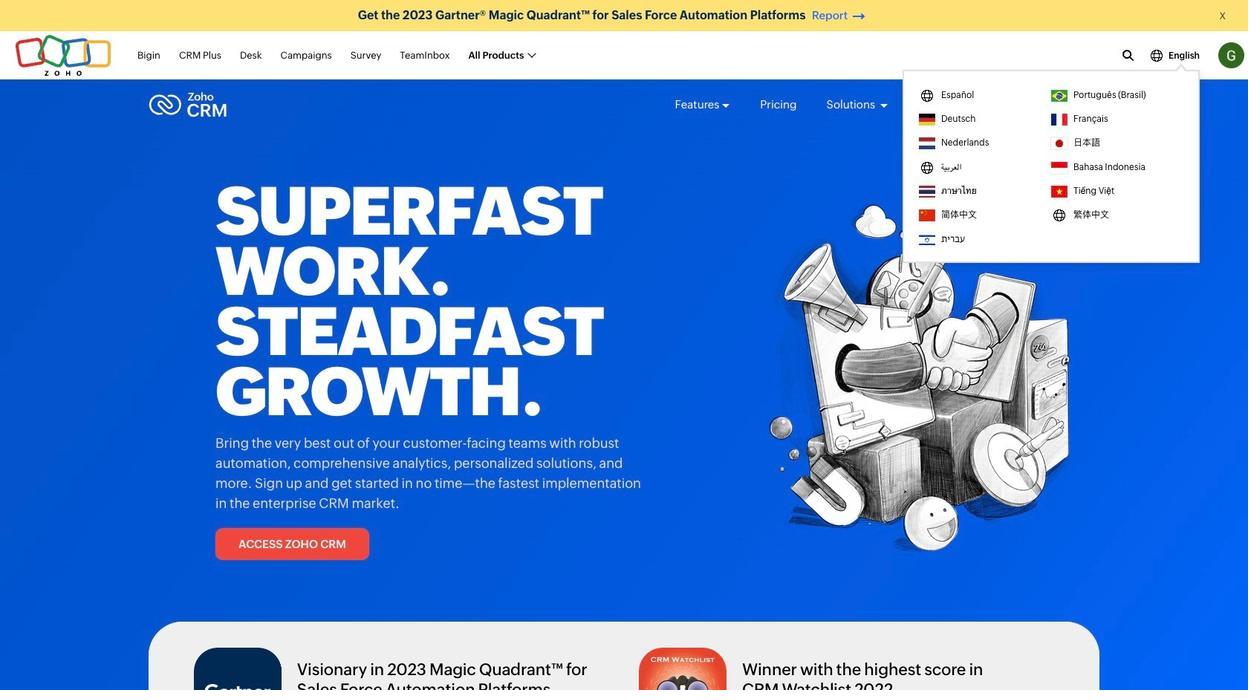 Task type: describe. For each thing, give the bounding box(es) containing it.
crm home banner image
[[736, 145, 1074, 571]]

gary orlando image
[[1219, 42, 1245, 68]]



Task type: vqa. For each thing, say whether or not it's contained in the screenshot.
Crm Home Banner image on the right
yes



Task type: locate. For each thing, give the bounding box(es) containing it.
zoho crm logo image
[[149, 88, 228, 121]]



